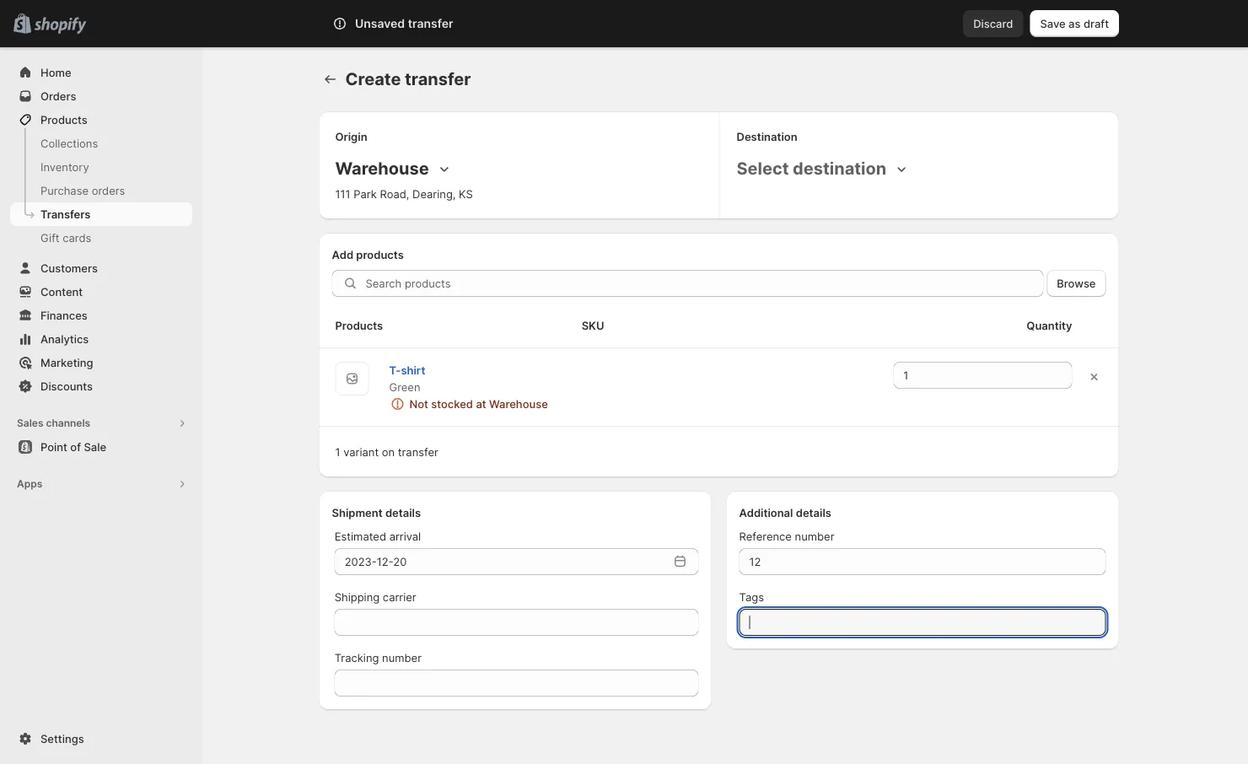 Task type: vqa. For each thing, say whether or not it's contained in the screenshot.
Add discount button
no



Task type: describe. For each thing, give the bounding box(es) containing it.
create
[[345, 69, 401, 89]]

transfers
[[40, 208, 91, 221]]

tracking number
[[335, 651, 422, 664]]

estimated arrival
[[335, 530, 421, 543]]

of
[[70, 440, 81, 453]]

at
[[476, 397, 487, 410]]

products link
[[10, 108, 192, 132]]

on
[[382, 445, 395, 459]]

home link
[[10, 61, 192, 84]]

destination
[[737, 130, 798, 143]]

marketing
[[40, 356, 93, 369]]

Tracking number text field
[[335, 670, 699, 697]]

111
[[335, 187, 351, 200]]

0 vertical spatial products
[[40, 113, 88, 126]]

additional details
[[739, 506, 832, 519]]

content link
[[10, 280, 192, 304]]

orders
[[92, 184, 125, 197]]

discounts link
[[10, 375, 192, 398]]

shipment details
[[332, 506, 421, 519]]

inventory
[[40, 160, 89, 173]]

transfers link
[[10, 202, 192, 226]]

warehouse button
[[332, 155, 456, 182]]

unsaved
[[355, 16, 405, 31]]

details for shipment details
[[385, 506, 421, 519]]

discounts
[[40, 380, 93, 393]]

reference number
[[739, 530, 835, 543]]

sku
[[582, 319, 604, 332]]

not
[[410, 397, 428, 410]]

point
[[40, 440, 67, 453]]

apps button
[[10, 472, 192, 496]]

point of sale
[[40, 440, 106, 453]]

shirt
[[401, 364, 426, 377]]

carrier
[[383, 591, 416, 604]]

browse button
[[1047, 270, 1107, 297]]

not stocked at warehouse
[[410, 397, 548, 410]]

discard
[[974, 17, 1014, 30]]

estimated
[[335, 530, 386, 543]]

select
[[737, 158, 789, 179]]

gift cards
[[40, 231, 91, 244]]

sale
[[84, 440, 106, 453]]

additional
[[739, 506, 793, 519]]

gift
[[40, 231, 60, 244]]

search
[[401, 17, 437, 30]]

variant
[[344, 445, 379, 459]]

analytics link
[[10, 327, 192, 351]]

number for tracking number
[[382, 651, 422, 664]]

save as draft button
[[1030, 10, 1120, 37]]

stocked
[[431, 397, 473, 410]]

discard link
[[964, 10, 1024, 37]]

Tags text field
[[739, 609, 1107, 636]]

analytics
[[40, 332, 89, 345]]

sales
[[17, 417, 43, 429]]

park
[[354, 187, 377, 200]]

t-shirt link
[[389, 364, 426, 377]]

channels
[[46, 417, 90, 429]]

tracking
[[335, 651, 379, 664]]

tags
[[739, 591, 764, 604]]

purchase
[[40, 184, 89, 197]]

road,
[[380, 187, 410, 200]]



Task type: locate. For each thing, give the bounding box(es) containing it.
home
[[40, 66, 71, 79]]

browse
[[1057, 277, 1096, 290]]

number down additional details
[[795, 530, 835, 543]]

t-shirt green
[[389, 364, 426, 394]]

marketing link
[[10, 351, 192, 375]]

sales channels
[[17, 417, 90, 429]]

collections
[[40, 137, 98, 150]]

quantity
[[1027, 319, 1073, 332]]

shopify image
[[34, 17, 86, 34]]

customers
[[40, 262, 98, 275]]

products
[[356, 248, 404, 261]]

1 vertical spatial warehouse
[[489, 397, 548, 410]]

details
[[385, 506, 421, 519], [796, 506, 832, 519]]

transfer down the search
[[405, 69, 471, 89]]

draft
[[1084, 17, 1109, 30]]

orders link
[[10, 84, 192, 108]]

as
[[1069, 17, 1081, 30]]

transfer right the "on"
[[398, 445, 439, 459]]

Estimated arrival text field
[[335, 548, 669, 575]]

0 horizontal spatial warehouse
[[335, 158, 429, 179]]

inventory link
[[10, 155, 192, 179]]

1 details from the left
[[385, 506, 421, 519]]

warehouse up road,
[[335, 158, 429, 179]]

products down add products
[[335, 319, 383, 332]]

2 vertical spatial transfer
[[398, 445, 439, 459]]

shipping
[[335, 591, 380, 604]]

details up reference number
[[796, 506, 832, 519]]

number right tracking
[[382, 651, 422, 664]]

arrival
[[390, 530, 421, 543]]

Shipping carrier text field
[[335, 609, 699, 636]]

1 horizontal spatial warehouse
[[489, 397, 548, 410]]

1 vertical spatial number
[[382, 651, 422, 664]]

apps
[[17, 478, 42, 490]]

point of sale link
[[10, 435, 192, 459]]

1 variant on transfer
[[335, 445, 439, 459]]

purchase orders link
[[10, 179, 192, 202]]

0 vertical spatial transfer
[[408, 16, 453, 31]]

transfer right the unsaved
[[408, 16, 453, 31]]

origin
[[335, 130, 367, 143]]

search button
[[373, 10, 863, 37]]

0 horizontal spatial number
[[382, 651, 422, 664]]

purchase orders
[[40, 184, 125, 197]]

collections link
[[10, 132, 192, 155]]

add
[[332, 248, 354, 261]]

0 horizontal spatial products
[[40, 113, 88, 126]]

destination
[[793, 158, 887, 179]]

transfer for create transfer
[[405, 69, 471, 89]]

settings link
[[10, 727, 192, 751]]

transfer
[[408, 16, 453, 31], [405, 69, 471, 89], [398, 445, 439, 459]]

Search products text field
[[366, 270, 1044, 297]]

create transfer
[[345, 69, 471, 89]]

0 horizontal spatial details
[[385, 506, 421, 519]]

1 horizontal spatial products
[[335, 319, 383, 332]]

products up collections at the top
[[40, 113, 88, 126]]

unsaved transfer
[[355, 16, 453, 31]]

cards
[[63, 231, 91, 244]]

1 vertical spatial products
[[335, 319, 383, 332]]

None number field
[[894, 362, 1047, 389]]

products
[[40, 113, 88, 126], [335, 319, 383, 332]]

content
[[40, 285, 83, 298]]

1 horizontal spatial details
[[796, 506, 832, 519]]

0 vertical spatial number
[[795, 530, 835, 543]]

number
[[795, 530, 835, 543], [382, 651, 422, 664]]

t-
[[389, 364, 401, 377]]

gift cards link
[[10, 226, 192, 250]]

finances
[[40, 309, 88, 322]]

orders
[[40, 89, 76, 103]]

0 vertical spatial warehouse
[[335, 158, 429, 179]]

customers link
[[10, 256, 192, 280]]

warehouse
[[335, 158, 429, 179], [489, 397, 548, 410]]

green
[[389, 381, 421, 394]]

1
[[335, 445, 340, 459]]

point of sale button
[[0, 435, 202, 459]]

details for additional details
[[796, 506, 832, 519]]

warehouse right the "at"
[[489, 397, 548, 410]]

select destination
[[737, 158, 887, 179]]

select destination button
[[734, 155, 914, 182]]

warehouse inside dropdown button
[[335, 158, 429, 179]]

dearing,
[[413, 187, 456, 200]]

number for reference number
[[795, 530, 835, 543]]

1 horizontal spatial number
[[795, 530, 835, 543]]

save as draft
[[1041, 17, 1109, 30]]

shipment
[[332, 506, 383, 519]]

transfer for unsaved transfer
[[408, 16, 453, 31]]

settings
[[40, 732, 84, 745]]

Reference number text field
[[739, 548, 1107, 575]]

2 details from the left
[[796, 506, 832, 519]]

finances link
[[10, 304, 192, 327]]

ks
[[459, 187, 473, 200]]

details up arrival
[[385, 506, 421, 519]]

reference
[[739, 530, 792, 543]]

add products
[[332, 248, 404, 261]]

shipping carrier
[[335, 591, 416, 604]]

111 park road, dearing, ks
[[335, 187, 473, 200]]

save
[[1041, 17, 1066, 30]]

1 vertical spatial transfer
[[405, 69, 471, 89]]

sales channels button
[[10, 412, 192, 435]]



